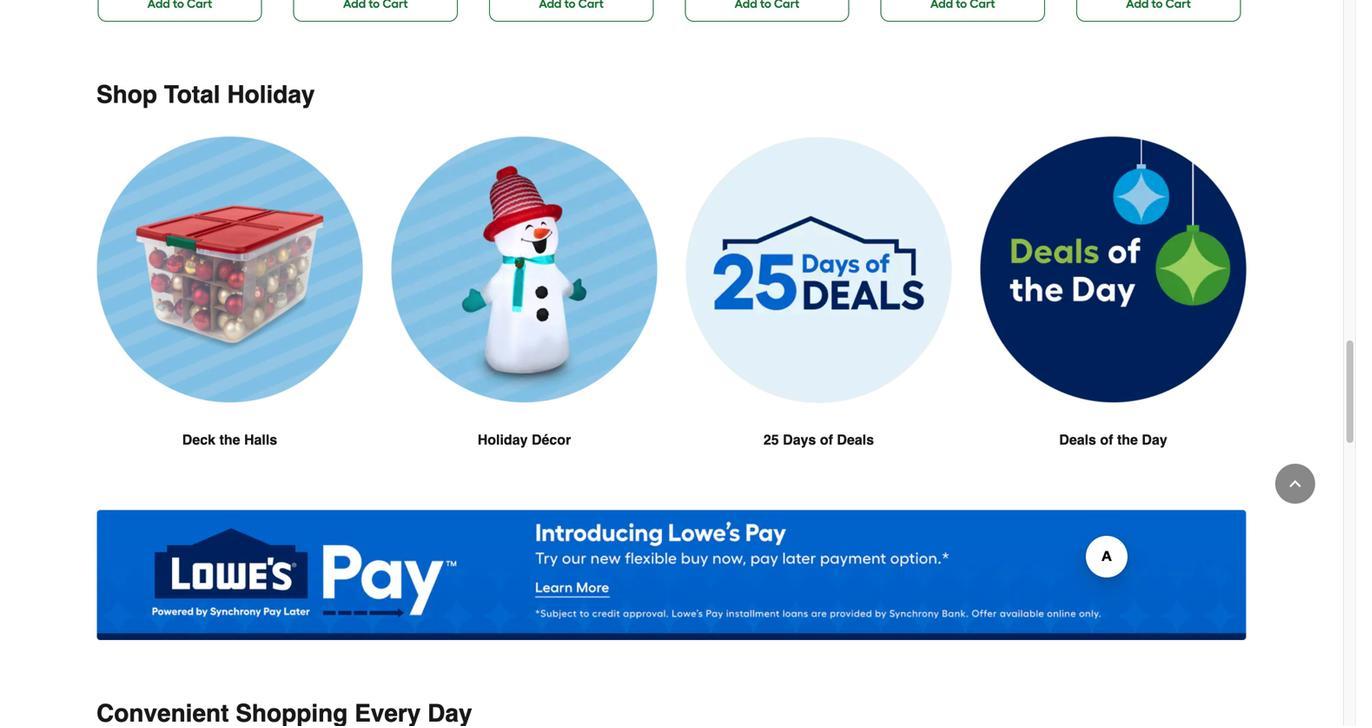 Task type: locate. For each thing, give the bounding box(es) containing it.
scroll to top element
[[1276, 464, 1315, 504]]

1 deals from the left
[[837, 432, 874, 448]]

2 the from the left
[[1117, 432, 1138, 448]]

deals right days at the right
[[837, 432, 874, 448]]

holiday
[[227, 81, 315, 109], [478, 432, 528, 448]]

the left halls
[[219, 432, 240, 448]]

shop total holiday
[[96, 81, 315, 109]]

0 horizontal spatial deals
[[837, 432, 874, 448]]

1 vertical spatial holiday
[[478, 432, 528, 448]]

2 deals from the left
[[1059, 432, 1096, 448]]

25 days of deals. image
[[686, 137, 952, 403]]

0 horizontal spatial of
[[820, 432, 833, 448]]

total
[[164, 81, 220, 109]]

holiday décor
[[478, 432, 571, 448]]

introducing lowe's pay. try our new flexible buy now, pay later payment option. image
[[96, 510, 1247, 641]]

deals inside 'link'
[[1059, 432, 1096, 448]]

of right days at the right
[[820, 432, 833, 448]]

an inflatable snowman decoration with a red and white striped hat, a blue scarf, and blue mittens. image
[[391, 137, 658, 403]]

of
[[820, 432, 833, 448], [1100, 432, 1113, 448]]

deck the halls
[[182, 432, 277, 448]]

deals left day
[[1059, 432, 1096, 448]]

the left day
[[1117, 432, 1138, 448]]

holiday left décor
[[478, 432, 528, 448]]

2 of from the left
[[1100, 432, 1113, 448]]

of left day
[[1100, 432, 1113, 448]]

0 horizontal spatial holiday
[[227, 81, 315, 109]]

1 of from the left
[[820, 432, 833, 448]]

shop
[[96, 81, 157, 109]]

deck
[[182, 432, 216, 448]]

25 days of deals
[[764, 432, 874, 448]]

day
[[1142, 432, 1168, 448]]

1 horizontal spatial deals
[[1059, 432, 1096, 448]]

holiday right total
[[227, 81, 315, 109]]

the
[[219, 432, 240, 448], [1117, 432, 1138, 448]]

décor
[[532, 432, 571, 448]]

0 horizontal spatial the
[[219, 432, 240, 448]]

25 days of deals link
[[686, 137, 952, 492]]

25
[[764, 432, 779, 448]]

1 the from the left
[[219, 432, 240, 448]]

deck the halls link
[[96, 137, 363, 492]]

1 horizontal spatial of
[[1100, 432, 1113, 448]]

1 horizontal spatial the
[[1117, 432, 1138, 448]]

of inside 25 days of deals link
[[820, 432, 833, 448]]

deals
[[837, 432, 874, 448], [1059, 432, 1096, 448]]



Task type: vqa. For each thing, say whether or not it's contained in the screenshot.
HOLIDAY to the left
yes



Task type: describe. For each thing, give the bounding box(es) containing it.
deals inside 25 days of deals link
[[837, 432, 874, 448]]

the inside deck the halls link
[[219, 432, 240, 448]]

of inside the deals of the day 'link'
[[1100, 432, 1113, 448]]

halls
[[244, 432, 277, 448]]

deals of the day
[[1059, 432, 1168, 448]]

deals of the day link
[[980, 137, 1247, 492]]

chevron up image
[[1287, 475, 1304, 493]]

0 vertical spatial holiday
[[227, 81, 315, 109]]

holiday décor link
[[391, 137, 658, 492]]

deals of the day. image
[[980, 137, 1247, 403]]

1 horizontal spatial holiday
[[478, 432, 528, 448]]

the inside the deals of the day 'link'
[[1117, 432, 1138, 448]]

days
[[783, 432, 816, 448]]

red and gold ornaments stored in a clear tote with a red lid. image
[[96, 137, 363, 403]]



